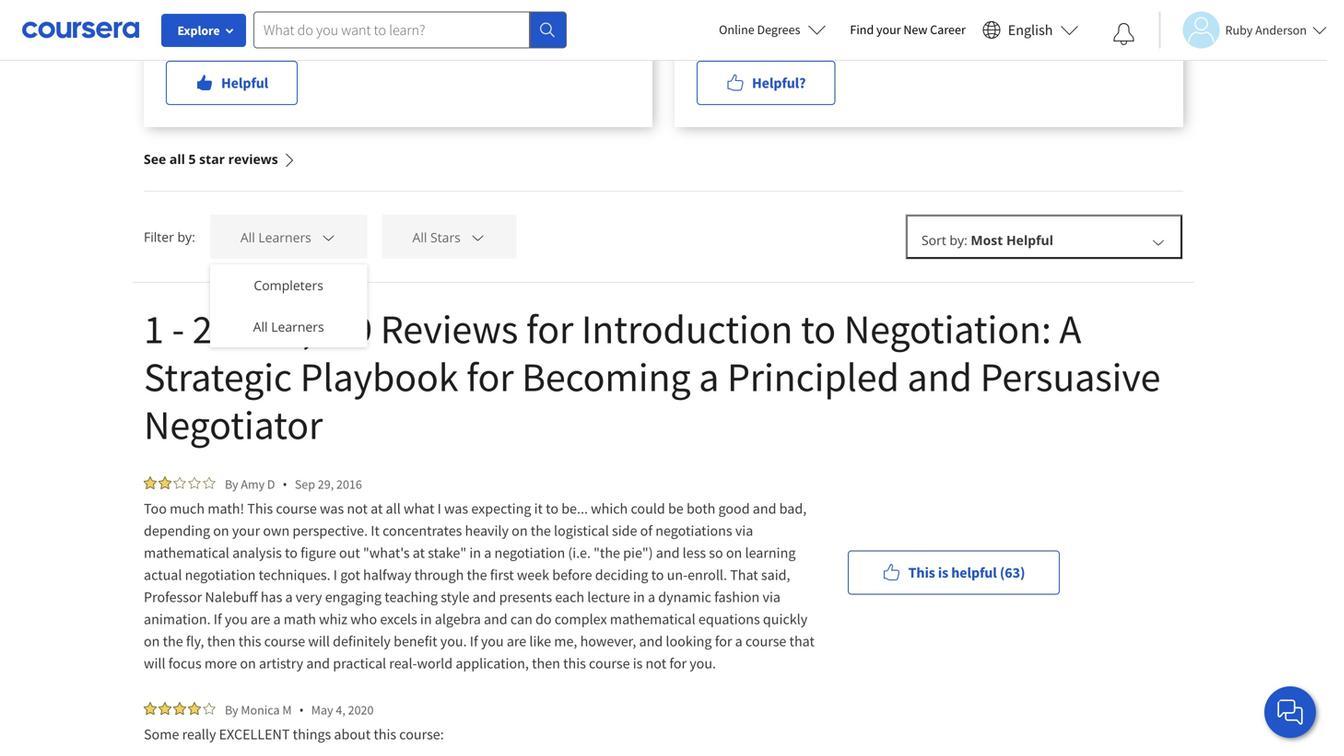 Task type: locate. For each thing, give the bounding box(es) containing it.
1 horizontal spatial filled star image
[[159, 477, 171, 489]]

all
[[240, 228, 255, 246], [412, 228, 427, 246], [253, 318, 268, 336]]

about down best
[[549, 4, 586, 22]]

all for all stars button
[[412, 228, 427, 246]]

is left the helpful
[[938, 564, 949, 582]]

negotiation down 'presented'
[[166, 26, 237, 44]]

has
[[261, 588, 282, 607]]

completed
[[205, 0, 271, 0]]

un-
[[433, 4, 454, 22], [667, 566, 688, 584]]

own
[[263, 522, 290, 540]]

will
[[268, 26, 289, 44], [308, 632, 330, 651], [144, 654, 166, 673]]

1 horizontal spatial mathematical
[[610, 610, 696, 629]]

not down looking
[[646, 654, 667, 673]]

very up "math"
[[296, 588, 322, 607]]

i left "got"
[[333, 566, 337, 584]]

chat with us image
[[1276, 698, 1305, 727]]

chevron down image inside all learners 'dropdown button'
[[320, 229, 337, 246]]

2 vertical spatial negotiation
[[185, 566, 256, 584]]

more down natural
[[1031, 4, 1064, 22]]

learners up completers
[[258, 228, 311, 246]]

more right focus
[[205, 654, 237, 673]]

very
[[974, 0, 1000, 0], [296, 588, 322, 607]]

excellent
[[219, 725, 290, 744]]

before
[[552, 566, 592, 584]]

indian
[[843, 0, 883, 0]]

all inside "too much math! this course was not at all what i was expecting it to be... which could be both good and bad, depending on your own perspective. it concentrates heavily on the logistical side of negotiations via mathematical analysis to figure out "what's at stake" in a negotiation (i.e. "the pie") and less so on learning actual negotiation techniques. i got halfway through the first week before deciding to un-enroll. that said, professor nalebuff has a very engaging teaching style and presents each lecture in a dynamic fashion via animation. if you are a math whiz who excels in algebra and can do complex mathematical equations quickly on the fly, then this course will definitely benefit you. if you are like me, however, and looking for a course that will focus more on artistry and practical real-world application, then this course is not for you."
[[386, 500, 401, 518]]

1 horizontal spatial your
[[877, 21, 901, 38]]

2 horizontal spatial filled star image
[[188, 702, 201, 715]]

star image up math! on the left of the page
[[203, 477, 216, 489]]

all for all learners 'dropdown button'
[[240, 228, 255, 246]]

about down 2020
[[334, 725, 371, 744]]

the down it
[[531, 522, 551, 540]]

halfway
[[363, 566, 411, 584]]

was up perspective.
[[320, 500, 344, 518]]

the left best
[[541, 0, 561, 0]]

may
[[311, 702, 333, 718]]

best
[[564, 0, 590, 0]]

0 horizontal spatial filled star image
[[144, 702, 157, 715]]

1 vertical spatial •
[[299, 701, 304, 719]]

via down good
[[735, 522, 753, 540]]

by
[[225, 476, 238, 493], [225, 702, 238, 718]]

un- down coursera
[[433, 4, 454, 22]]

can inside "too much math! this course was not at all what i was expecting it to be... which could be both good and bad, depending on your own perspective. it concentrates heavily on the logistical side of negotiations via mathematical analysis to figure out "what's at stake" in a negotiation (i.e. "the pie") and less so on learning actual negotiation techniques. i got halfway through the first week before deciding to un-enroll. that said, professor nalebuff has a very engaging teaching style and presents each lecture in a dynamic fashion via animation. if you are a math whiz who excels in algebra and can do complex mathematical equations quickly on the fly, then this course will definitely benefit you. if you are like me, however, and looking for a course that will focus more on artistry and practical real-world application, then this course is not for you."
[[511, 610, 533, 629]]

star image
[[188, 477, 201, 489], [203, 702, 216, 715]]

0 horizontal spatial this
[[247, 500, 273, 518]]

course down however,
[[589, 654, 630, 673]]

star image up much
[[188, 477, 201, 489]]

this up intuitive
[[476, 0, 499, 0]]

see
[[144, 150, 166, 168]]

which
[[591, 500, 628, 518]]

2 horizontal spatial will
[[308, 632, 330, 651]]

of inside "1 - 25 of 1,459 reviews for introduction to negotiation: a strategic playbook for becoming a principled and persuasive negotiator"
[[241, 303, 274, 354]]

are down has
[[251, 610, 270, 629]]

1 horizontal spatial that
[[790, 632, 815, 651]]

was
[[320, 500, 344, 518], [444, 500, 468, 518]]

1 was from the left
[[320, 500, 344, 518]]

all left stars
[[412, 228, 427, 246]]

you. down looking
[[690, 654, 716, 673]]

1 horizontal spatial are
[[507, 632, 527, 651]]

quickly
[[763, 610, 808, 629]]

• right d
[[283, 476, 287, 493]]

i left 'have'
[[166, 0, 170, 0]]

all learners up completers
[[240, 228, 311, 246]]

of down coursera
[[418, 4, 430, 22]]

1 horizontal spatial was
[[444, 500, 468, 518]]

via down said,
[[763, 588, 781, 607]]

0 horizontal spatial about
[[334, 725, 371, 744]]

0 horizontal spatial then
[[207, 632, 236, 651]]

all learners button
[[210, 215, 367, 259]]

0 vertical spatial more
[[1031, 4, 1064, 22]]

over
[[274, 0, 301, 0]]

is up career
[[961, 0, 971, 0]]

0 vertical spatial that
[[240, 26, 265, 44]]

all inside 'dropdown button'
[[240, 228, 255, 246]]

by left amy
[[225, 476, 238, 493]]

you down nalebuff
[[225, 610, 248, 629]]

1 horizontal spatial star image
[[203, 702, 216, 715]]

not down 2016
[[347, 500, 368, 518]]

by left monica
[[225, 702, 238, 718]]

i down indian
[[870, 4, 874, 22]]

will left focus
[[144, 654, 166, 673]]

you. down algebra
[[440, 632, 467, 651]]

all right by:
[[240, 228, 255, 246]]

what
[[404, 500, 435, 518]]

the left fly,
[[163, 632, 183, 651]]

0 horizontal spatial things
[[293, 725, 331, 744]]

all left what
[[386, 500, 401, 518]]

0 vertical spatial all
[[169, 150, 185, 168]]

figure
[[301, 544, 336, 562]]

so
[[709, 544, 723, 562]]

actual
[[144, 566, 182, 584]]

of right 25
[[241, 303, 274, 354]]

persuasive
[[980, 351, 1161, 402]]

learning
[[745, 544, 796, 562]]

0 horizontal spatial that
[[240, 26, 265, 44]]

0 vertical spatial like
[[919, 4, 940, 22]]

1 horizontal spatial at
[[413, 544, 425, 562]]

heavily
[[465, 522, 509, 540]]

good
[[718, 500, 750, 518]]

menu
[[210, 265, 367, 347]]

1 vertical spatial about
[[334, 725, 371, 744]]

on left artistry
[[240, 654, 256, 673]]

2 vertical spatial will
[[144, 654, 166, 673]]

and inside "1 - 25 of 1,459 reviews for introduction to negotiation: a strategic playbook for becoming a principled and persuasive negotiator"
[[907, 351, 972, 402]]

chevron down image for learners
[[320, 229, 337, 246]]

.. down vendors at the top of page
[[791, 26, 798, 44]]

star image
[[173, 477, 186, 489], [203, 477, 216, 489]]

menu containing completers
[[210, 265, 367, 347]]

sep
[[295, 476, 315, 493]]

this inside "too much math! this course was not at all what i was expecting it to be... which could be both good and bad, depending on your own perspective. it concentrates heavily on the logistical side of negotiations via mathematical analysis to figure out "what's at stake" in a negotiation (i.e. "the pie") and less so on learning actual negotiation techniques. i got halfway through the first week before deciding to un-enroll. that said, professor nalebuff has a very engaging teaching style and presents each lecture in a dynamic fashion via animation. if you are a math whiz who excels in algebra and can do complex mathematical equations quickly on the fly, then this course will definitely benefit you. if you are like me, however, and looking for a course that will focus more on artistry and practical real-world application, then this course is not for you."
[[247, 500, 273, 518]]

0 vertical spatial can
[[329, 4, 351, 22]]

1 vertical spatial ..
[[791, 26, 798, 44]]

this
[[247, 500, 273, 518], [908, 564, 935, 582]]

your up analysis
[[232, 522, 260, 540]]

really
[[182, 725, 216, 744]]

1 vertical spatial mathematical
[[610, 610, 696, 629]]

• right m
[[299, 701, 304, 719]]

1 vertical spatial you.
[[690, 654, 716, 673]]

introduction
[[581, 303, 793, 354]]

serve
[[292, 26, 326, 44]]

math!
[[208, 500, 244, 518]]

principled
[[727, 351, 899, 402]]

0 vertical spatial star image
[[188, 477, 201, 489]]

by inside the by amy d • sep 29, 2016
[[225, 476, 238, 493]]

0 horizontal spatial if
[[214, 610, 222, 629]]

is down however,
[[633, 654, 643, 673]]

becoming
[[522, 351, 691, 402]]

0 horizontal spatial un-
[[433, 4, 454, 22]]

0 horizontal spatial not
[[347, 500, 368, 518]]

about inside i have completed over 12 courses on coursera and this one is the best presented of them all. you can learn a lot of un-intuitive things about negotiation that will serve you well in life and business.
[[549, 4, 586, 22]]

stars
[[430, 228, 461, 246]]

your right "find"
[[877, 21, 901, 38]]

negotiation up nalebuff
[[185, 566, 256, 584]]

more inside great course .. being an indian negotiation is very natural to me. it starts with street vendors in india. i would like you to upload more case studies industry based .. i loved the way you teach ...
[[1031, 4, 1064, 22]]

this down 2020
[[374, 725, 396, 744]]

see all 5 star reviews button
[[144, 127, 297, 191]]

said,
[[761, 566, 790, 584]]

0 vertical spatial mathematical
[[144, 544, 229, 562]]

0 vertical spatial at
[[371, 500, 383, 518]]

0 horizontal spatial your
[[232, 522, 260, 540]]

i have completed over 12 courses on coursera and this one is the best presented of them all. you can learn a lot of un-intuitive things about negotiation that will serve you well in life and business.
[[166, 0, 590, 44]]

style
[[441, 588, 470, 607]]

chevron down image inside all stars button
[[470, 229, 486, 246]]

0 horizontal spatial via
[[735, 522, 753, 540]]

0 horizontal spatial more
[[205, 654, 237, 673]]

1 horizontal spatial about
[[549, 4, 586, 22]]

you left well at the top
[[329, 26, 351, 44]]

all learners menu item
[[210, 306, 367, 347]]

i left loved
[[801, 26, 805, 44]]

about
[[549, 4, 586, 22], [334, 725, 371, 744]]

1 vertical spatial this
[[908, 564, 935, 582]]

it right me.
[[1092, 0, 1101, 0]]

0 horizontal spatial star image
[[173, 477, 186, 489]]

very inside great course .. being an indian negotiation is very natural to me. it starts with street vendors in india. i would like you to upload more case studies industry based .. i loved the way you teach ...
[[974, 0, 1000, 0]]

0 horizontal spatial all
[[169, 150, 185, 168]]

things down one
[[508, 4, 546, 22]]

concentrates
[[383, 522, 462, 540]]

pie")
[[623, 544, 653, 562]]

1 vertical spatial all
[[386, 500, 401, 518]]

in down an
[[818, 4, 830, 22]]

learners inside menu item
[[271, 318, 324, 336]]

you up ...
[[943, 4, 966, 22]]

learners inside 'dropdown button'
[[258, 228, 311, 246]]

that down them
[[240, 26, 265, 44]]

0 vertical spatial very
[[974, 0, 1000, 0]]

if down nalebuff
[[214, 610, 222, 629]]

chevron down image for stars
[[470, 229, 486, 246]]

course inside great course .. being an indian negotiation is very natural to me. it starts with street vendors in india. i would like you to upload more case studies industry based .. i loved the way you teach ...
[[733, 0, 774, 0]]

1 vertical spatial more
[[205, 654, 237, 673]]

find
[[850, 21, 874, 38]]

0 horizontal spatial was
[[320, 500, 344, 518]]

mathematical down dynamic
[[610, 610, 696, 629]]

1 horizontal spatial this
[[908, 564, 935, 582]]

life
[[397, 26, 416, 44]]

1 horizontal spatial if
[[470, 632, 478, 651]]

1 vertical spatial your
[[232, 522, 260, 540]]

1 by from the top
[[225, 476, 238, 493]]

explore button
[[161, 14, 246, 47]]

got
[[340, 566, 360, 584]]

1 horizontal spatial ..
[[791, 26, 798, 44]]

can left do
[[511, 610, 533, 629]]

who
[[351, 610, 377, 629]]

things inside i have completed over 12 courses on coursera and this one is the best presented of them all. you can learn a lot of un-intuitive things about negotiation that will serve you well in life and business.
[[508, 4, 546, 22]]

learners down completers menu item in the top of the page
[[271, 318, 324, 336]]

1 vertical spatial un-
[[667, 566, 688, 584]]

looking
[[666, 632, 712, 651]]

much
[[170, 500, 205, 518]]

negotiation up 'week'
[[495, 544, 565, 562]]

all learners inside 'dropdown button'
[[240, 228, 311, 246]]

0 horizontal spatial at
[[371, 500, 383, 518]]

2 by from the top
[[225, 702, 238, 718]]

this
[[476, 0, 499, 0], [238, 632, 261, 651], [563, 654, 586, 673], [374, 725, 396, 744]]

1 vertical spatial like
[[529, 632, 551, 651]]

1 vertical spatial that
[[790, 632, 815, 651]]

by for excellent
[[225, 702, 238, 718]]

4,
[[336, 702, 345, 718]]

1 vertical spatial it
[[371, 522, 380, 540]]

each
[[555, 588, 584, 607]]

1 vertical spatial via
[[763, 588, 781, 607]]

0 vertical spatial ..
[[777, 0, 784, 0]]

in down "deciding"
[[633, 588, 645, 607]]

0 vertical spatial your
[[877, 21, 901, 38]]

this left the helpful
[[908, 564, 935, 582]]

all right 25
[[253, 318, 268, 336]]

0 vertical spatial you.
[[440, 632, 467, 651]]

in up benefit at the bottom left
[[420, 610, 432, 629]]

online degrees
[[719, 21, 800, 38]]

of down completed
[[231, 4, 243, 22]]

1 horizontal spatial chevron down image
[[470, 229, 486, 246]]

1 horizontal spatial more
[[1031, 4, 1064, 22]]

star image up really
[[203, 702, 216, 715]]

degrees
[[757, 21, 800, 38]]

like
[[919, 4, 940, 22], [529, 632, 551, 651]]

0 horizontal spatial will
[[144, 654, 166, 673]]

0 vertical spatial negotiation
[[166, 26, 237, 44]]

1 horizontal spatial not
[[646, 654, 667, 673]]

you
[[303, 4, 326, 22]]

chevron down image
[[320, 229, 337, 246], [470, 229, 486, 246], [1150, 233, 1167, 250]]

by monica m • may 4, 2020
[[225, 701, 374, 719]]

1 horizontal spatial •
[[299, 701, 304, 719]]

by for math!
[[225, 476, 238, 493]]

and
[[449, 0, 473, 0], [419, 26, 443, 44], [907, 351, 972, 402], [753, 500, 777, 518], [656, 544, 680, 562], [473, 588, 496, 607], [484, 610, 508, 629], [639, 632, 663, 651], [306, 654, 330, 673]]

1 horizontal spatial will
[[268, 26, 289, 44]]

in inside great course .. being an indian negotiation is very natural to me. it starts with street vendors in india. i would like you to upload more case studies industry based .. i loved the way you teach ...
[[818, 4, 830, 22]]

filled star image
[[144, 477, 157, 489], [159, 477, 171, 489], [173, 702, 186, 715]]

0 horizontal spatial ..
[[777, 0, 784, 0]]

all learners down completers menu item in the top of the page
[[253, 318, 324, 336]]

un- up dynamic
[[667, 566, 688, 584]]

0 vertical spatial by
[[225, 476, 238, 493]]

then right fly,
[[207, 632, 236, 651]]

..
[[777, 0, 784, 0], [791, 26, 798, 44]]

very up upload
[[974, 0, 1000, 0]]

a inside i have completed over 12 courses on coursera and this one is the best presented of them all. you can learn a lot of un-intuitive things about negotiation that will serve you well in life and business.
[[388, 4, 396, 22]]

on up learn
[[372, 0, 388, 0]]

0 vertical spatial learners
[[258, 228, 311, 246]]

less
[[683, 544, 706, 562]]

0 horizontal spatial it
[[371, 522, 380, 540]]

if down algebra
[[470, 632, 478, 651]]

very inside "too much math! this course was not at all what i was expecting it to be... which could be both good and bad, depending on your own perspective. it concentrates heavily on the logistical side of negotiations via mathematical analysis to figure out "what's at stake" in a negotiation (i.e. "the pie") and less so on learning actual negotiation techniques. i got halfway through the first week before deciding to un-enroll. that said, professor nalebuff has a very engaging teaching style and presents each lecture in a dynamic fashion via animation. if you are a math whiz who excels in algebra and can do complex mathematical equations quickly on the fly, then this course will definitely benefit you. if you are like me, however, and looking for a course that will focus more on artistry and practical real-world application, then this course is not for you."
[[296, 588, 322, 607]]

1 filled star image from the left
[[144, 702, 157, 715]]

in left life
[[383, 26, 394, 44]]

side
[[612, 522, 637, 540]]

can down 'courses'
[[329, 4, 351, 22]]

1 horizontal spatial can
[[511, 610, 533, 629]]

1 vertical spatial will
[[308, 632, 330, 651]]

negotiator
[[144, 399, 323, 450]]

1 horizontal spatial then
[[532, 654, 560, 673]]

the inside i have completed over 12 courses on coursera and this one is the best presented of them all. you can learn a lot of un-intuitive things about negotiation that will serve you well in life and business.
[[541, 0, 561, 0]]

0 vertical spatial via
[[735, 522, 753, 540]]

teach
[[922, 26, 956, 44]]

is
[[528, 0, 538, 0], [961, 0, 971, 0], [938, 564, 949, 582], [633, 654, 643, 673]]

mathematical down depending
[[144, 544, 229, 562]]

0 horizontal spatial very
[[296, 588, 322, 607]]

0 vertical spatial this
[[247, 500, 273, 518]]

you inside i have completed over 12 courses on coursera and this one is the best presented of them all. you can learn a lot of un-intuitive things about negotiation that will serve you well in life and business.
[[329, 26, 351, 44]]

a inside "1 - 25 of 1,459 reviews for introduction to negotiation: a strategic playbook for becoming a principled and persuasive negotiator"
[[699, 351, 719, 402]]

1 horizontal spatial you.
[[690, 654, 716, 673]]

presented
[[166, 4, 228, 22]]

(63)
[[1000, 564, 1025, 582]]

completers menu item
[[210, 265, 367, 306]]

at down the concentrates
[[413, 544, 425, 562]]

too
[[144, 500, 167, 518]]

are up application,
[[507, 632, 527, 651]]

1 vertical spatial can
[[511, 610, 533, 629]]

1 horizontal spatial very
[[974, 0, 1000, 0]]

like down negotiation
[[919, 4, 940, 22]]

None search field
[[253, 12, 567, 48]]

by inside by monica m • may 4, 2020
[[225, 702, 238, 718]]

filled star image
[[144, 702, 157, 715], [159, 702, 171, 715], [188, 702, 201, 715]]

all left 5
[[169, 150, 185, 168]]

all inside button
[[412, 228, 427, 246]]

are
[[251, 610, 270, 629], [507, 632, 527, 651]]

all inside menu item
[[253, 318, 268, 336]]

english button
[[975, 0, 1086, 60]]

1 horizontal spatial star image
[[203, 477, 216, 489]]

the left first at the left of the page
[[467, 566, 487, 584]]

fashion
[[714, 588, 760, 607]]

on down expecting
[[512, 522, 528, 540]]

will down whiz
[[308, 632, 330, 651]]

is right one
[[528, 0, 538, 0]]

1 vertical spatial at
[[413, 544, 425, 562]]

then
[[207, 632, 236, 651], [532, 654, 560, 673]]

was right what
[[444, 500, 468, 518]]

is inside button
[[938, 564, 949, 582]]

course:
[[399, 725, 444, 744]]

1 vertical spatial by
[[225, 702, 238, 718]]

at left what
[[371, 500, 383, 518]]

application,
[[456, 654, 529, 673]]

practical
[[333, 654, 386, 673]]

strategic
[[144, 351, 292, 402]]

things down may
[[293, 725, 331, 744]]

this down amy
[[247, 500, 273, 518]]

me,
[[554, 632, 577, 651]]

0 horizontal spatial chevron down image
[[320, 229, 337, 246]]

out
[[339, 544, 360, 562]]

0 vertical spatial will
[[268, 26, 289, 44]]

is inside i have completed over 12 courses on coursera and this one is the best presented of them all. you can learn a lot of un-intuitive things about negotiation that will serve you well in life and business.
[[528, 0, 538, 0]]

more inside "too much math! this course was not at all what i was expecting it to be... which could be both good and bad, depending on your own perspective. it concentrates heavily on the logistical side of negotiations via mathematical analysis to figure out "what's at stake" in a negotiation (i.e. "the pie") and less so on learning actual negotiation techniques. i got halfway through the first week before deciding to un-enroll. that said, professor nalebuff has a very engaging teaching style and presents each lecture in a dynamic fashion via animation. if you are a math whiz who excels in algebra and can do complex mathematical equations quickly on the fly, then this course will definitely benefit you. if you are like me, however, and looking for a course that will focus more on artistry and practical real-world application, then this course is not for you."
[[205, 654, 237, 673]]

• for things
[[299, 701, 304, 719]]

great
[[697, 0, 730, 0]]

of right side
[[640, 522, 653, 540]]

then down me,
[[532, 654, 560, 673]]

it up "what's
[[371, 522, 380, 540]]

too much math! this course was not at all what i was expecting it to be... which could be both good and bad, depending on your own perspective. it concentrates heavily on the logistical side of negotiations via mathematical analysis to figure out "what's at stake" in a negotiation (i.e. "the pie") and less so on learning actual negotiation techniques. i got halfway through the first week before deciding to un-enroll. that said, professor nalebuff has a very engaging teaching style and presents each lecture in a dynamic fashion via animation. if you are a math whiz who excels in algebra and can do complex mathematical equations quickly on the fly, then this course will definitely benefit you. if you are like me, however, and looking for a course that will focus more on artistry and practical real-world application, then this course is not for you.
[[144, 500, 818, 673]]

0 horizontal spatial like
[[529, 632, 551, 651]]

0 vertical spatial all learners
[[240, 228, 311, 246]]

course down the by amy d • sep 29, 2016
[[276, 500, 317, 518]]

course up street
[[733, 0, 774, 0]]

0 horizontal spatial can
[[329, 4, 351, 22]]

1 star image from the left
[[173, 477, 186, 489]]

1 horizontal spatial filled star image
[[159, 702, 171, 715]]

in inside i have completed over 12 courses on coursera and this one is the best presented of them all. you can learn a lot of un-intuitive things about negotiation that will serve you well in life and business.
[[383, 26, 394, 44]]

the inside great course .. being an indian negotiation is very natural to me. it starts with street vendors in india. i would like you to upload more case studies industry based .. i loved the way you teach ...
[[845, 26, 865, 44]]



Task type: describe. For each thing, give the bounding box(es) containing it.
math
[[284, 610, 316, 629]]

m
[[282, 702, 292, 718]]

on right so
[[726, 544, 742, 562]]

this down me,
[[563, 654, 586, 673]]

of inside "too much math! this course was not at all what i was expecting it to be... which could be both good and bad, depending on your own perspective. it concentrates heavily on the logistical side of negotiations via mathematical analysis to figure out "what's at stake" in a negotiation (i.e. "the pie") and less so on learning actual negotiation techniques. i got halfway through the first week before deciding to un-enroll. that said, professor nalebuff has a very engaging teaching style and presents each lecture in a dynamic fashion via animation. if you are a math whiz who excels in algebra and can do complex mathematical equations quickly on the fly, then this course will definitely benefit you. if you are like me, however, and looking for a course that will focus more on artistry and practical real-world application, then this course is not for you."
[[640, 522, 653, 540]]

un- inside i have completed over 12 courses on coursera and this one is the best presented of them all. you can learn a lot of un-intuitive things about negotiation that will serve you well in life and business.
[[433, 4, 454, 22]]

business.
[[446, 26, 503, 44]]

me.
[[1066, 0, 1089, 0]]

your inside find your new career link
[[877, 21, 901, 38]]

is inside "too much math! this course was not at all what i was expecting it to be... which could be both good and bad, depending on your own perspective. it concentrates heavily on the logistical side of negotiations via mathematical analysis to figure out "what's at stake" in a negotiation (i.e. "the pie") and less so on learning actual negotiation techniques. i got halfway through the first week before deciding to un-enroll. that said, professor nalebuff has a very engaging teaching style and presents each lecture in a dynamic fashion via animation. if you are a math whiz who excels in algebra and can do complex mathematical equations quickly on the fly, then this course will definitely benefit you. if you are like me, however, and looking for a course that will focus more on artistry and practical real-world application, then this course is not for you."
[[633, 654, 643, 673]]

that inside "too much math! this course was not at all what i was expecting it to be... which could be both good and bad, depending on your own perspective. it concentrates heavily on the logistical side of negotiations via mathematical analysis to figure out "what's at stake" in a negotiation (i.e. "the pie") and less so on learning actual negotiation techniques. i got halfway through the first week before deciding to un-enroll. that said, professor nalebuff has a very engaging teaching style and presents each lecture in a dynamic fashion via animation. if you are a math whiz who excels in algebra and can do complex mathematical equations quickly on the fly, then this course will definitely benefit you. if you are like me, however, and looking for a course that will focus more on artistry and practical real-world application, then this course is not for you."
[[790, 632, 815, 651]]

have
[[173, 0, 202, 0]]

well
[[354, 26, 380, 44]]

it inside great course .. being an indian negotiation is very natural to me. it starts with street vendors in india. i would like you to upload more case studies industry based .. i loved the way you teach ...
[[1092, 0, 1101, 0]]

all learners inside menu item
[[253, 318, 324, 336]]

this inside button
[[908, 564, 935, 582]]

online
[[719, 21, 755, 38]]

like inside "too much math! this course was not at all what i was expecting it to be... which could be both good and bad, depending on your own perspective. it concentrates heavily on the logistical side of negotiations via mathematical analysis to figure out "what's at stake" in a negotiation (i.e. "the pie") and less so on learning actual negotiation techniques. i got halfway through the first week before deciding to un-enroll. that said, professor nalebuff has a very engaging teaching style and presents each lecture in a dynamic fashion via animation. if you are a math whiz who excels in algebra and can do complex mathematical equations quickly on the fly, then this course will definitely benefit you. if you are like me, however, and looking for a course that will focus more on artistry and practical real-world application, then this course is not for you."
[[529, 632, 551, 651]]

animation.
[[144, 610, 211, 629]]

helpful
[[221, 74, 268, 92]]

1 vertical spatial negotiation
[[495, 544, 565, 562]]

new
[[904, 21, 928, 38]]

career
[[930, 21, 966, 38]]

courses
[[322, 0, 369, 0]]

1 vertical spatial then
[[532, 654, 560, 673]]

logistical
[[554, 522, 609, 540]]

starts
[[1104, 0, 1138, 0]]

that
[[730, 566, 758, 584]]

29,
[[318, 476, 334, 493]]

real-
[[389, 654, 417, 673]]

it inside "too much math! this course was not at all what i was expecting it to be... which could be both good and bad, depending on your own perspective. it concentrates heavily on the logistical side of negotiations via mathematical analysis to figure out "what's at stake" in a negotiation (i.e. "the pie") and less so on learning actual negotiation techniques. i got halfway through the first week before deciding to un-enroll. that said, professor nalebuff has a very engaging teaching style and presents each lecture in a dynamic fashion via animation. if you are a math whiz who excels in algebra and can do complex mathematical equations quickly on the fly, then this course will definitely benefit you. if you are like me, however, and looking for a course that will focus more on artistry and practical real-world application, then this course is not for you."
[[371, 522, 380, 540]]

negotiations
[[656, 522, 732, 540]]

un- inside "too much math! this course was not at all what i was expecting it to be... which could be both good and bad, depending on your own perspective. it concentrates heavily on the logistical side of negotiations via mathematical analysis to figure out "what's at stake" in a negotiation (i.e. "the pie") and less so on learning actual negotiation techniques. i got halfway through the first week before deciding to un-enroll. that said, professor nalebuff has a very engaging teaching style and presents each lecture in a dynamic fashion via animation. if you are a math whiz who excels in algebra and can do complex mathematical equations quickly on the fly, then this course will definitely benefit you. if you are like me, however, and looking for a course that will focus more on artistry and practical real-world application, then this course is not for you."
[[667, 566, 688, 584]]

i right what
[[437, 500, 441, 518]]

d
[[267, 476, 275, 493]]

great course .. being an indian negotiation is very natural to me. it starts with street vendors in india. i would like you to upload more case studies industry based .. i loved the way you teach ...
[[697, 0, 1141, 44]]

week
[[517, 566, 549, 584]]

0 vertical spatial not
[[347, 500, 368, 518]]

2 horizontal spatial filled star image
[[173, 702, 186, 715]]

helpful? button
[[697, 61, 836, 105]]

in down heavily at bottom
[[469, 544, 481, 562]]

excels
[[380, 610, 417, 629]]

negotiation inside i have completed over 12 courses on coursera and this one is the best presented of them all. you can learn a lot of un-intuitive things about negotiation that will serve you well in life and business.
[[166, 26, 237, 44]]

0 horizontal spatial are
[[251, 610, 270, 629]]

0 horizontal spatial mathematical
[[144, 544, 229, 562]]

helpful button
[[166, 61, 298, 105]]

coursera
[[391, 0, 446, 0]]

upload
[[985, 4, 1028, 22]]

through
[[414, 566, 464, 584]]

that inside i have completed over 12 courses on coursera and this one is the best presented of them all. you can learn a lot of un-intuitive things about negotiation that will serve you well in life and business.
[[240, 26, 265, 44]]

amy
[[241, 476, 265, 493]]

0 horizontal spatial filled star image
[[144, 477, 157, 489]]

-
[[172, 303, 184, 354]]

world
[[417, 654, 453, 673]]

analysis
[[232, 544, 282, 562]]

2 was from the left
[[444, 500, 468, 518]]

way
[[868, 26, 893, 44]]

reviews
[[380, 303, 518, 354]]

2016
[[336, 476, 362, 493]]

loved
[[808, 26, 842, 44]]

1 vertical spatial not
[[646, 654, 667, 673]]

all inside button
[[169, 150, 185, 168]]

course up artistry
[[264, 632, 305, 651]]

show notifications image
[[1113, 23, 1135, 45]]

this is helpful (63) button
[[848, 551, 1060, 595]]

3 filled star image from the left
[[188, 702, 201, 715]]

2 filled star image from the left
[[159, 702, 171, 715]]

intuitive
[[454, 4, 505, 22]]

this up artistry
[[238, 632, 261, 651]]

25
[[192, 303, 233, 354]]

english
[[1008, 21, 1053, 39]]

ruby anderson button
[[1159, 12, 1327, 48]]

them
[[246, 4, 279, 22]]

is inside great course .. being an indian negotiation is very natural to me. it starts with street vendors in india. i would like you to upload more case studies industry based .. i loved the way you teach ...
[[961, 0, 971, 0]]

by amy d • sep 29, 2016
[[225, 476, 362, 493]]

professor
[[144, 588, 202, 607]]

you down would
[[896, 26, 919, 44]]

to inside "1 - 25 of 1,459 reviews for introduction to negotiation: a strategic playbook for becoming a principled and persuasive negotiator"
[[801, 303, 836, 354]]

2020
[[348, 702, 374, 718]]

ruby
[[1225, 22, 1253, 38]]

negotiation:
[[844, 303, 1052, 354]]

it
[[534, 500, 543, 518]]

teaching
[[385, 588, 438, 607]]

2 horizontal spatial chevron down image
[[1150, 233, 1167, 250]]

1 vertical spatial if
[[470, 632, 478, 651]]

0 horizontal spatial star image
[[188, 477, 201, 489]]

0 vertical spatial then
[[207, 632, 236, 651]]

coursera image
[[22, 15, 139, 44]]

• for this
[[283, 476, 287, 493]]

natural
[[1003, 0, 1047, 0]]

all.
[[282, 4, 301, 22]]

this is helpful (63)
[[908, 564, 1025, 582]]

all stars
[[412, 228, 461, 246]]

nalebuff
[[205, 588, 258, 607]]

(i.e.
[[568, 544, 591, 562]]

vendors
[[765, 4, 815, 22]]

12
[[304, 0, 319, 0]]

see all 5 star reviews
[[144, 150, 278, 168]]

What do you want to learn? text field
[[253, 12, 530, 48]]

will inside i have completed over 12 courses on coursera and this one is the best presented of them all. you can learn a lot of un-intuitive things about negotiation that will serve you well in life and business.
[[268, 26, 289, 44]]

1 vertical spatial are
[[507, 632, 527, 651]]

0 horizontal spatial you.
[[440, 632, 467, 651]]

can inside i have completed over 12 courses on coursera and this one is the best presented of them all. you can learn a lot of un-intuitive things about negotiation that will serve you well in life and business.
[[329, 4, 351, 22]]

engaging
[[325, 588, 382, 607]]

you up application,
[[481, 632, 504, 651]]

1,459
[[282, 303, 372, 354]]

algebra
[[435, 610, 481, 629]]

course down quickly
[[746, 632, 787, 651]]

one
[[502, 0, 525, 0]]

studies
[[1097, 4, 1141, 22]]

your inside "too much math! this course was not at all what i was expecting it to be... which could be both good and bad, depending on your own perspective. it concentrates heavily on the logistical side of negotiations via mathematical analysis to figure out "what's at stake" in a negotiation (i.e. "the pie") and less so on learning actual negotiation techniques. i got halfway through the first week before deciding to un-enroll. that said, professor nalebuff has a very engaging teaching style and presents each lecture in a dynamic fashion via animation. if you are a math whiz who excels in algebra and can do complex mathematical equations quickly on the fly, then this course will definitely benefit you. if you are like me, however, and looking for a course that will focus more on artistry and practical real-world application, then this course is not for you."
[[232, 522, 260, 540]]

like inside great course .. being an indian negotiation is very natural to me. it starts with street vendors in india. i would like you to upload more case studies industry based .. i loved the way you teach ...
[[919, 4, 940, 22]]

industry
[[697, 26, 748, 44]]

2 star image from the left
[[203, 477, 216, 489]]

"the
[[594, 544, 620, 562]]

1 vertical spatial things
[[293, 725, 331, 744]]

...
[[959, 26, 970, 44]]

ruby anderson
[[1225, 22, 1307, 38]]

i inside i have completed over 12 courses on coursera and this one is the best presented of them all. you can learn a lot of un-intuitive things about negotiation that will serve you well in life and business.
[[166, 0, 170, 0]]

reviews
[[228, 150, 278, 168]]

1 - 25 of 1,459 reviews for introduction to negotiation: a strategic playbook for becoming a principled and persuasive negotiator
[[144, 303, 1161, 450]]

filter
[[144, 228, 174, 246]]

stake"
[[428, 544, 467, 562]]

on inside i have completed over 12 courses on coursera and this one is the best presented of them all. you can learn a lot of un-intuitive things about negotiation that will serve you well in life and business.
[[372, 0, 388, 0]]

on down math! on the left of the page
[[213, 522, 229, 540]]

online degrees button
[[704, 9, 841, 50]]

0 vertical spatial if
[[214, 610, 222, 629]]

on down animation.
[[144, 632, 160, 651]]

dynamic
[[658, 588, 712, 607]]

this inside i have completed over 12 courses on coursera and this one is the best presented of them all. you can learn a lot of un-intuitive things about negotiation that will serve you well in life and business.
[[476, 0, 499, 0]]

enroll.
[[688, 566, 727, 584]]

india.
[[832, 4, 867, 22]]



Task type: vqa. For each thing, say whether or not it's contained in the screenshot.
Which
yes



